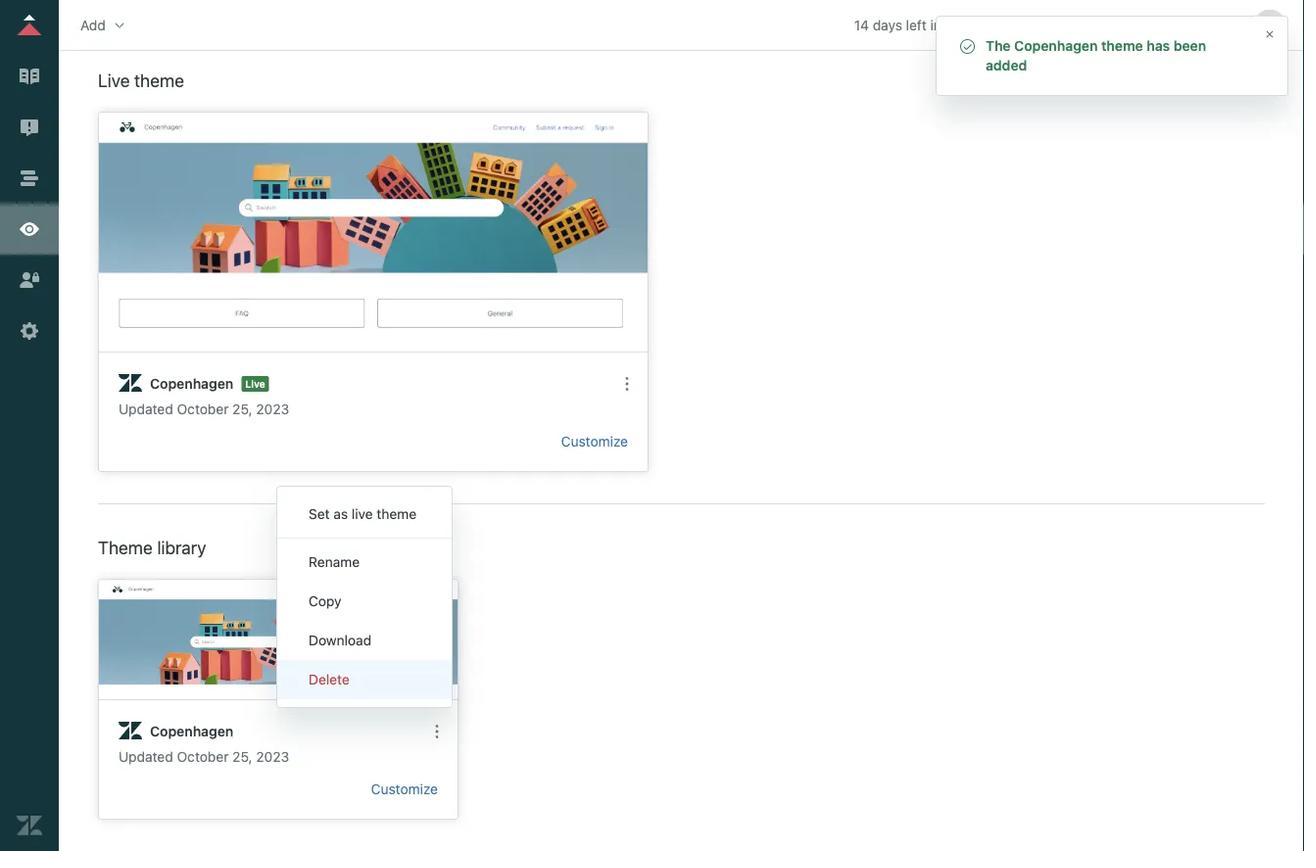 Task type: describe. For each thing, give the bounding box(es) containing it.
trial.
[[945, 17, 973, 33]]

zendesk image
[[17, 813, 42, 839]]

live theme
[[98, 70, 184, 91]]

open theme context menu image
[[429, 724, 445, 740]]

set as live theme option
[[277, 495, 452, 534]]

customize design image
[[17, 217, 42, 242]]

as
[[334, 506, 348, 522]]

download
[[309, 633, 372, 649]]

has
[[1147, 38, 1170, 54]]

copy option
[[277, 582, 452, 621]]

copy
[[309, 593, 342, 610]]

theme inside the copenhagen theme has been added
[[1101, 38, 1143, 54]]

customize link for second theme type image
[[371, 781, 438, 798]]

14 days left in trial. buy now
[[854, 17, 1031, 33]]

user permissions image
[[17, 268, 42, 293]]

open theme context menu image
[[619, 376, 635, 392]]

25, for 2nd theme type image from the bottom of the page
[[232, 401, 252, 417]]

add
[[80, 17, 106, 33]]

1 vertical spatial theme
[[134, 70, 184, 91]]

download option
[[277, 621, 452, 660]]

the
[[986, 38, 1011, 54]]

updated for second theme type image
[[119, 749, 173, 765]]

october for second theme type image
[[177, 749, 229, 765]]

1 vertical spatial copenhagen
[[150, 376, 234, 392]]

2023 for second theme type image
[[256, 749, 289, 765]]

live for live
[[245, 378, 265, 389]]

rename
[[309, 554, 360, 570]]

the copenhagen theme has been added
[[986, 38, 1206, 73]]

1 vertical spatial open theme context menu button
[[421, 716, 453, 748]]

set as live theme
[[309, 506, 417, 522]]

customize for customize link for second theme type image
[[371, 781, 438, 798]]

library
[[157, 537, 206, 558]]

2 vertical spatial copenhagen
[[150, 724, 234, 740]]

theme library
[[98, 537, 206, 558]]

left
[[906, 17, 927, 33]]

updated october 25, 2023 for second theme type image
[[119, 749, 289, 765]]

customize link for 2nd theme type image from the bottom of the page
[[561, 434, 628, 450]]

added
[[986, 57, 1027, 73]]

updated for 2nd theme type image from the bottom of the page
[[119, 401, 173, 417]]

set
[[309, 506, 330, 522]]

october for 2nd theme type image from the bottom of the page
[[177, 401, 229, 417]]

25, for second theme type image
[[232, 749, 252, 765]]



Task type: vqa. For each thing, say whether or not it's contained in the screenshot.
12 min
no



Task type: locate. For each thing, give the bounding box(es) containing it.
customize down open theme context menu icon
[[371, 781, 438, 798]]

updated
[[119, 401, 173, 417], [119, 749, 173, 765]]

customize link down open theme context menu icon
[[371, 781, 438, 798]]

updated october 25, 2023
[[119, 401, 289, 417], [119, 749, 289, 765]]

customize
[[561, 434, 628, 450], [371, 781, 438, 798]]

0 horizontal spatial theme
[[134, 70, 184, 91]]

days
[[873, 17, 902, 33]]

1 25, from the top
[[232, 401, 252, 417]]

1 vertical spatial updated
[[119, 749, 173, 765]]

2 vertical spatial theme
[[377, 506, 417, 522]]

arrange content image
[[17, 166, 42, 191]]

0 vertical spatial 25,
[[232, 401, 252, 417]]

customize down open theme context menu image
[[561, 434, 628, 450]]

live
[[98, 70, 130, 91], [245, 378, 265, 389]]

0 vertical spatial copenhagen
[[1014, 38, 1098, 54]]

october
[[177, 401, 229, 417], [177, 749, 229, 765]]

live
[[352, 506, 373, 522]]

0 horizontal spatial live
[[98, 70, 130, 91]]

0 vertical spatial customize
[[561, 434, 628, 450]]

theme
[[98, 537, 153, 558]]

0 vertical spatial 2023
[[256, 401, 289, 417]]

2 october from the top
[[177, 749, 229, 765]]

1 october from the top
[[177, 401, 229, 417]]

2 horizontal spatial theme
[[1101, 38, 1143, 54]]

now
[[1005, 17, 1031, 33]]

0 horizontal spatial open theme context menu button
[[421, 716, 453, 748]]

1 vertical spatial customize
[[371, 781, 438, 798]]

center
[[1126, 17, 1169, 33]]

copenhagen
[[1014, 38, 1098, 54], [150, 376, 234, 392], [150, 724, 234, 740]]

0 vertical spatial updated
[[119, 401, 173, 417]]

2 updated from the top
[[119, 749, 173, 765]]

1 vertical spatial live
[[245, 378, 265, 389]]

in
[[931, 17, 942, 33]]

customize for customize link related to 2nd theme type image from the bottom of the page
[[561, 434, 628, 450]]

0 vertical spatial open theme context menu button
[[611, 368, 643, 400]]

1 horizontal spatial customize link
[[561, 434, 628, 450]]

help
[[1093, 17, 1123, 33]]

25,
[[232, 401, 252, 417], [232, 749, 252, 765]]

1 vertical spatial 2023
[[256, 749, 289, 765]]

1 vertical spatial theme type image
[[119, 720, 142, 744]]

live for live theme
[[98, 70, 130, 91]]

1 horizontal spatial customize
[[561, 434, 628, 450]]

1 vertical spatial customize link
[[371, 781, 438, 798]]

1 vertical spatial 25,
[[232, 749, 252, 765]]

1 vertical spatial october
[[177, 749, 229, 765]]

customize link down open theme context menu image
[[561, 434, 628, 450]]

1 horizontal spatial open theme context menu button
[[611, 368, 643, 400]]

theme
[[1101, 38, 1143, 54], [134, 70, 184, 91], [377, 506, 417, 522]]

updated october 25, 2023 for 2nd theme type image from the bottom of the page
[[119, 401, 289, 417]]

2 theme type image from the top
[[119, 720, 142, 744]]

0 vertical spatial customize link
[[561, 434, 628, 450]]

1 theme type image from the top
[[119, 372, 142, 396]]

14
[[854, 17, 869, 33]]

0 vertical spatial theme type image
[[119, 372, 142, 396]]

0 horizontal spatial customize link
[[371, 781, 438, 798]]

0 vertical spatial october
[[177, 401, 229, 417]]

2023
[[256, 401, 289, 417], [256, 749, 289, 765]]

theme inside option
[[377, 506, 417, 522]]

delete
[[309, 672, 350, 688]]

1 horizontal spatial theme
[[377, 506, 417, 522]]

moderate content image
[[17, 115, 42, 140]]

been
[[1174, 38, 1206, 54]]

Open theme context menu button
[[611, 368, 643, 400], [421, 716, 453, 748]]

1 horizontal spatial live
[[245, 378, 265, 389]]

0 vertical spatial updated october 25, 2023
[[119, 401, 289, 417]]

help center
[[1093, 17, 1169, 33]]

customize link
[[561, 434, 628, 450], [371, 781, 438, 798]]

rename option
[[277, 543, 452, 582]]

0 vertical spatial theme
[[1101, 38, 1143, 54]]

manage articles image
[[17, 64, 42, 89]]

help center button
[[1060, 10, 1175, 40]]

0 vertical spatial live
[[98, 70, 130, 91]]

1 2023 from the top
[[256, 401, 289, 417]]

2 updated october 25, 2023 from the top
[[119, 749, 289, 765]]

1 updated from the top
[[119, 401, 173, 417]]

copenhagen inside the copenhagen theme has been added
[[1014, 38, 1098, 54]]

settings image
[[17, 318, 42, 344]]

2 25, from the top
[[232, 749, 252, 765]]

2023 for 2nd theme type image from the bottom of the page
[[256, 401, 289, 417]]

Add button
[[74, 10, 133, 40]]

1 vertical spatial updated october 25, 2023
[[119, 749, 289, 765]]

1 updated october 25, 2023 from the top
[[119, 401, 289, 417]]

2 2023 from the top
[[256, 749, 289, 765]]

0 horizontal spatial customize
[[371, 781, 438, 798]]

buy
[[977, 17, 1001, 33]]

theme type image
[[119, 372, 142, 396], [119, 720, 142, 744]]



